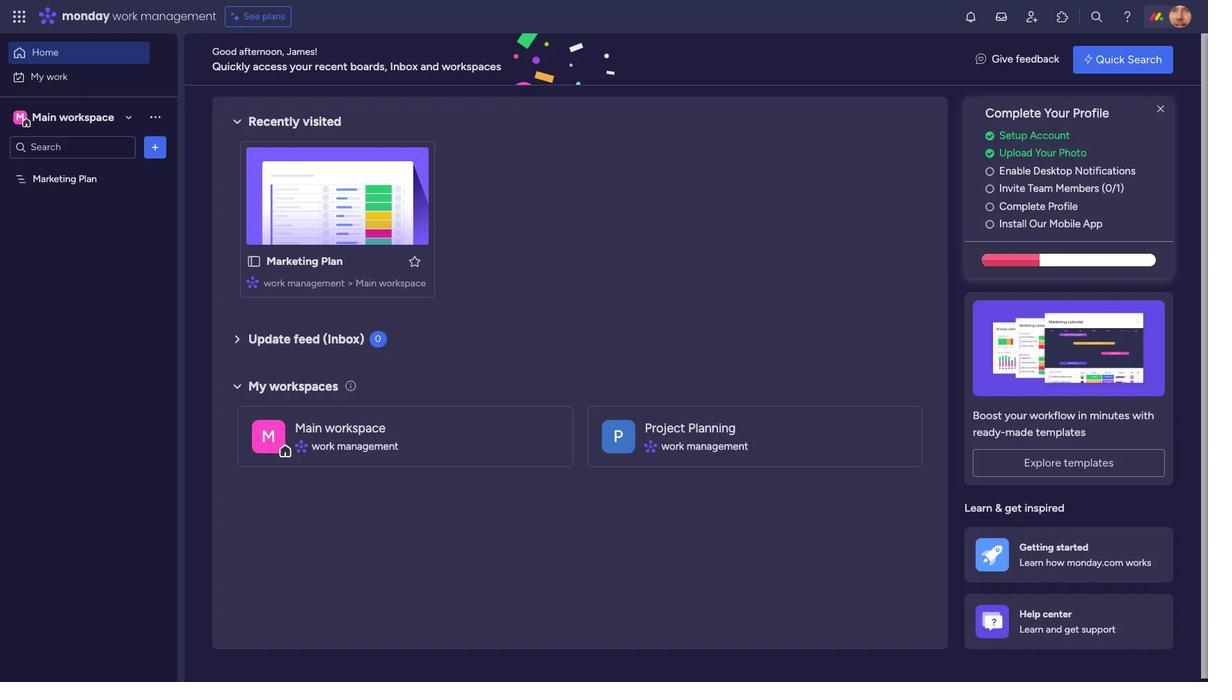 Task type: describe. For each thing, give the bounding box(es) containing it.
m for workspace icon containing m
[[262, 426, 276, 446]]

afternoon,
[[239, 46, 284, 57]]

work down my workspaces
[[312, 440, 334, 453]]

give
[[992, 53, 1013, 66]]

support
[[1082, 624, 1116, 636]]

quickly
[[212, 59, 250, 73]]

check circle image for upload
[[985, 148, 994, 159]]

inbox
[[390, 59, 418, 73]]

desktop
[[1033, 165, 1072, 177]]

get inside help center learn and get support
[[1064, 624, 1079, 636]]

see
[[243, 10, 260, 22]]

notifications image
[[964, 10, 978, 24]]

options image
[[148, 140, 162, 154]]

help center learn and get support
[[1019, 609, 1116, 636]]

marketing plan inside list box
[[33, 173, 97, 185]]

recently
[[248, 114, 300, 129]]

1 horizontal spatial plan
[[321, 255, 343, 268]]

complete profile link
[[985, 199, 1173, 215]]

your inside good afternoon, james! quickly access your recent boards, inbox and workspaces
[[290, 59, 312, 73]]

complete your profile
[[985, 106, 1109, 121]]

plan inside marketing plan list box
[[79, 173, 97, 185]]

2 vertical spatial workspace
[[325, 421, 386, 436]]

select product image
[[13, 10, 26, 24]]

plans
[[262, 10, 285, 22]]

invite team members (0/1)
[[999, 183, 1124, 195]]

getting started element
[[965, 528, 1173, 583]]

and inside help center learn and get support
[[1046, 624, 1062, 636]]

my for my work
[[31, 71, 44, 82]]

templates inside the boost your workflow in minutes with ready-made templates
[[1036, 426, 1086, 439]]

recent
[[315, 59, 348, 73]]

feedback
[[1016, 53, 1059, 66]]

visited
[[303, 114, 341, 129]]

home
[[32, 47, 59, 58]]

upload your photo
[[999, 147, 1087, 160]]

v2 user feedback image
[[976, 52, 986, 67]]

circle o image for complete
[[985, 202, 994, 212]]

recently visited
[[248, 114, 341, 129]]

(inbox)
[[323, 332, 364, 347]]

getting started learn how monday.com works
[[1019, 542, 1151, 569]]

explore templates
[[1024, 456, 1114, 470]]

home button
[[8, 42, 150, 64]]

good
[[212, 46, 237, 57]]

install our mobile app
[[999, 218, 1103, 231]]

inbox image
[[994, 10, 1008, 24]]

my work
[[31, 71, 68, 82]]

made
[[1005, 426, 1033, 439]]

boost
[[973, 409, 1002, 422]]

close my workspaces image
[[229, 378, 246, 395]]

monday
[[62, 8, 110, 24]]

templates inside button
[[1064, 456, 1114, 470]]

james peterson image
[[1169, 6, 1191, 28]]

explore
[[1024, 456, 1061, 470]]

m for workspace image
[[16, 111, 24, 123]]

0 horizontal spatial get
[[1005, 502, 1022, 515]]

1 horizontal spatial marketing plan
[[267, 255, 343, 268]]

started
[[1056, 542, 1089, 554]]

work management for p
[[661, 440, 748, 453]]

install
[[999, 218, 1027, 231]]

1 vertical spatial main
[[356, 278, 377, 289]]

marketing plan list box
[[0, 164, 177, 379]]

team
[[1028, 183, 1053, 195]]

upload your photo link
[[985, 146, 1173, 161]]

access
[[253, 59, 287, 73]]

templates image image
[[977, 300, 1161, 397]]

work right the monday
[[112, 8, 137, 24]]

getting
[[1019, 542, 1054, 554]]

setup account
[[999, 129, 1070, 142]]

quick search button
[[1073, 46, 1173, 73]]

complete profile
[[999, 200, 1078, 213]]

in
[[1078, 409, 1087, 422]]

1 vertical spatial profile
[[1048, 200, 1078, 213]]

work up update
[[264, 278, 285, 289]]

workflow
[[1030, 409, 1075, 422]]

photo
[[1059, 147, 1087, 160]]

public board image
[[246, 254, 262, 269]]

check circle image for setup
[[985, 131, 994, 141]]

invite team members (0/1) link
[[985, 181, 1173, 197]]

main workspace inside workspace selection element
[[32, 110, 114, 124]]

how
[[1046, 557, 1065, 569]]

update
[[248, 332, 291, 347]]

ready-
[[973, 426, 1005, 439]]

v2 bolt switch image
[[1084, 52, 1092, 67]]

works
[[1126, 557, 1151, 569]]

learn for getting
[[1019, 557, 1044, 569]]

my work button
[[8, 66, 150, 88]]

quick search
[[1096, 53, 1162, 66]]

with
[[1132, 409, 1154, 422]]

see plans button
[[225, 6, 292, 27]]



Task type: locate. For each thing, give the bounding box(es) containing it.
complete up install
[[999, 200, 1046, 213]]

0 vertical spatial templates
[[1036, 426, 1086, 439]]

boards,
[[350, 59, 387, 73]]

good afternoon, james! quickly access your recent boards, inbox and workspaces
[[212, 46, 501, 73]]

enable desktop notifications
[[999, 165, 1136, 177]]

mobile
[[1049, 218, 1081, 231]]

my right close my workspaces image
[[248, 379, 266, 394]]

1 horizontal spatial and
[[1046, 624, 1062, 636]]

1 horizontal spatial your
[[1005, 409, 1027, 422]]

invite
[[999, 183, 1025, 195]]

check circle image inside setup account link
[[985, 131, 994, 141]]

1 horizontal spatial m
[[262, 426, 276, 446]]

1 vertical spatial plan
[[321, 255, 343, 268]]

circle o image left install
[[985, 219, 994, 230]]

1 vertical spatial my
[[248, 379, 266, 394]]

&
[[995, 502, 1002, 515]]

add to favorites image
[[408, 254, 422, 268]]

1 vertical spatial main workspace
[[295, 421, 386, 436]]

circle o image inside install our mobile app link
[[985, 219, 994, 230]]

workspaces inside good afternoon, james! quickly access your recent boards, inbox and workspaces
[[442, 59, 501, 73]]

2 work management from the left
[[661, 440, 748, 453]]

p
[[613, 426, 623, 446]]

work management for m
[[312, 440, 399, 453]]

1 horizontal spatial marketing
[[267, 255, 319, 268]]

notifications
[[1075, 165, 1136, 177]]

learn left &
[[965, 502, 992, 515]]

my
[[31, 71, 44, 82], [248, 379, 266, 394]]

complete for complete profile
[[999, 200, 1046, 213]]

1 vertical spatial check circle image
[[985, 148, 994, 159]]

1 horizontal spatial workspace image
[[602, 420, 635, 453]]

0 horizontal spatial main
[[32, 110, 56, 124]]

invite members image
[[1025, 10, 1039, 24]]

and
[[420, 59, 439, 73], [1046, 624, 1062, 636]]

and inside good afternoon, james! quickly access your recent boards, inbox and workspaces
[[420, 59, 439, 73]]

help
[[1019, 609, 1040, 620]]

workspaces down update feed (inbox)
[[269, 379, 338, 394]]

your inside the boost your workflow in minutes with ready-made templates
[[1005, 409, 1027, 422]]

give feedback
[[992, 53, 1059, 66]]

help image
[[1120, 10, 1134, 24]]

0 vertical spatial profile
[[1073, 106, 1109, 121]]

work
[[112, 8, 137, 24], [46, 71, 68, 82], [264, 278, 285, 289], [312, 440, 334, 453], [661, 440, 684, 453]]

check circle image left 'setup'
[[985, 131, 994, 141]]

0 vertical spatial your
[[1044, 106, 1070, 121]]

0 vertical spatial check circle image
[[985, 131, 994, 141]]

complete
[[985, 106, 1041, 121], [999, 200, 1046, 213]]

check circle image
[[985, 131, 994, 141], [985, 148, 994, 159]]

1 workspace image from the left
[[252, 420, 285, 453]]

0 vertical spatial marketing plan
[[33, 173, 97, 185]]

plan
[[79, 173, 97, 185], [321, 255, 343, 268]]

1 vertical spatial marketing
[[267, 255, 319, 268]]

3 circle o image from the top
[[985, 202, 994, 212]]

0 horizontal spatial and
[[420, 59, 439, 73]]

1 check circle image from the top
[[985, 131, 994, 141]]

0 vertical spatial learn
[[965, 502, 992, 515]]

1 horizontal spatial main
[[295, 421, 322, 436]]

apps image
[[1056, 10, 1070, 24]]

enable desktop notifications link
[[985, 163, 1173, 179]]

center
[[1043, 609, 1072, 620]]

0 vertical spatial marketing
[[33, 173, 76, 185]]

see plans
[[243, 10, 285, 22]]

2 vertical spatial main
[[295, 421, 322, 436]]

m
[[16, 111, 24, 123], [262, 426, 276, 446]]

marketing right public board "image"
[[267, 255, 319, 268]]

2 check circle image from the top
[[985, 148, 994, 159]]

your up the account
[[1044, 106, 1070, 121]]

0 vertical spatial m
[[16, 111, 24, 123]]

main right workspace image
[[32, 110, 56, 124]]

check circle image inside upload your photo link
[[985, 148, 994, 159]]

upload
[[999, 147, 1033, 160]]

boost your workflow in minutes with ready-made templates
[[973, 409, 1154, 439]]

monday work management
[[62, 8, 216, 24]]

circle o image inside complete profile link
[[985, 202, 994, 212]]

app
[[1083, 218, 1103, 231]]

your up made
[[1005, 409, 1027, 422]]

get right &
[[1005, 502, 1022, 515]]

1 vertical spatial and
[[1046, 624, 1062, 636]]

dapulse x slim image
[[1152, 101, 1169, 118]]

1 vertical spatial your
[[1035, 147, 1056, 160]]

circle o image left the 'enable'
[[985, 166, 994, 177]]

account
[[1030, 129, 1070, 142]]

circle o image for install
[[985, 219, 994, 230]]

install our mobile app link
[[985, 217, 1173, 232]]

main workspace up search in workspace field
[[32, 110, 114, 124]]

1 horizontal spatial my
[[248, 379, 266, 394]]

marketing down search in workspace field
[[33, 173, 76, 185]]

0 vertical spatial main workspace
[[32, 110, 114, 124]]

my inside button
[[31, 71, 44, 82]]

learn & get inspired
[[965, 502, 1065, 515]]

my down home
[[31, 71, 44, 82]]

1 vertical spatial m
[[262, 426, 276, 446]]

search everything image
[[1090, 10, 1104, 24]]

management
[[140, 8, 216, 24], [287, 278, 345, 289], [337, 440, 399, 453], [687, 440, 748, 453]]

feed
[[294, 332, 320, 347]]

your down the account
[[1035, 147, 1056, 160]]

0 horizontal spatial m
[[16, 111, 24, 123]]

1 vertical spatial learn
[[1019, 557, 1044, 569]]

learn down getting
[[1019, 557, 1044, 569]]

complete for complete your profile
[[985, 106, 1041, 121]]

main
[[32, 110, 56, 124], [356, 278, 377, 289], [295, 421, 322, 436]]

1 vertical spatial templates
[[1064, 456, 1114, 470]]

main right >
[[356, 278, 377, 289]]

0 horizontal spatial my
[[31, 71, 44, 82]]

workspace image
[[252, 420, 285, 453], [602, 420, 635, 453]]

marketing
[[33, 173, 76, 185], [267, 255, 319, 268]]

close recently visited image
[[229, 113, 246, 130]]

work down project
[[661, 440, 684, 453]]

option
[[0, 166, 177, 169]]

and down center
[[1046, 624, 1062, 636]]

workspace image for project
[[602, 420, 635, 453]]

learn down help
[[1019, 624, 1044, 636]]

project planning
[[645, 421, 736, 436]]

0 horizontal spatial marketing
[[33, 173, 76, 185]]

main inside workspace selection element
[[32, 110, 56, 124]]

1 circle o image from the top
[[985, 166, 994, 177]]

workspace image down my workspaces
[[252, 420, 285, 453]]

workspace
[[59, 110, 114, 124], [379, 278, 426, 289], [325, 421, 386, 436]]

our
[[1029, 218, 1047, 231]]

explore templates button
[[973, 449, 1165, 477]]

and right inbox
[[420, 59, 439, 73]]

0
[[375, 333, 381, 345]]

plan down search in workspace field
[[79, 173, 97, 185]]

work management
[[312, 440, 399, 453], [661, 440, 748, 453]]

0 horizontal spatial workspaces
[[269, 379, 338, 394]]

profile
[[1073, 106, 1109, 121], [1048, 200, 1078, 213]]

complete inside complete profile link
[[999, 200, 1046, 213]]

2 circle o image from the top
[[985, 184, 994, 194]]

1 vertical spatial complete
[[999, 200, 1046, 213]]

workspace image containing m
[[252, 420, 285, 453]]

0 vertical spatial and
[[420, 59, 439, 73]]

marketing inside list box
[[33, 173, 76, 185]]

marketing plan down search in workspace field
[[33, 173, 97, 185]]

0 vertical spatial get
[[1005, 502, 1022, 515]]

workspace selection element
[[13, 109, 116, 127]]

open update feed (inbox) image
[[229, 331, 246, 348]]

setup account link
[[985, 128, 1173, 144]]

templates right explore
[[1064, 456, 1114, 470]]

circle o image for invite
[[985, 184, 994, 194]]

james!
[[287, 46, 318, 57]]

workspaces right inbox
[[442, 59, 501, 73]]

1 work management from the left
[[312, 440, 399, 453]]

1 horizontal spatial main workspace
[[295, 421, 386, 436]]

quick
[[1096, 53, 1125, 66]]

workspace image for main
[[252, 420, 285, 453]]

check circle image left upload
[[985, 148, 994, 159]]

complete up 'setup'
[[985, 106, 1041, 121]]

0 horizontal spatial workspace image
[[252, 420, 285, 453]]

learn
[[965, 502, 992, 515], [1019, 557, 1044, 569], [1019, 624, 1044, 636]]

marketing plan
[[33, 173, 97, 185], [267, 255, 343, 268]]

minutes
[[1090, 409, 1130, 422]]

0 vertical spatial main
[[32, 110, 56, 124]]

circle o image left complete profile
[[985, 202, 994, 212]]

2 workspace image from the left
[[602, 420, 635, 453]]

learn inside help center learn and get support
[[1019, 624, 1044, 636]]

profile down invite team members (0/1)
[[1048, 200, 1078, 213]]

1 horizontal spatial get
[[1064, 624, 1079, 636]]

enable
[[999, 165, 1031, 177]]

0 vertical spatial workspace
[[59, 110, 114, 124]]

work management > main workspace
[[264, 278, 426, 289]]

1 vertical spatial workspaces
[[269, 379, 338, 394]]

0 horizontal spatial main workspace
[[32, 110, 114, 124]]

my for my workspaces
[[248, 379, 266, 394]]

circle o image for enable
[[985, 166, 994, 177]]

project
[[645, 421, 685, 436]]

0 horizontal spatial plan
[[79, 173, 97, 185]]

circle o image
[[985, 166, 994, 177], [985, 184, 994, 194], [985, 202, 994, 212], [985, 219, 994, 230]]

0 vertical spatial plan
[[79, 173, 97, 185]]

>
[[347, 278, 353, 289]]

members
[[1056, 183, 1099, 195]]

profile up setup account link
[[1073, 106, 1109, 121]]

my workspaces
[[248, 379, 338, 394]]

workspace image left project
[[602, 420, 635, 453]]

circle o image inside invite team members (0/1) link
[[985, 184, 994, 194]]

0 horizontal spatial your
[[290, 59, 312, 73]]

planning
[[688, 421, 736, 436]]

0 vertical spatial complete
[[985, 106, 1041, 121]]

0 vertical spatial workspaces
[[442, 59, 501, 73]]

marketing plan up work management > main workspace
[[267, 255, 343, 268]]

get down center
[[1064, 624, 1079, 636]]

m inside workspace image
[[16, 111, 24, 123]]

2 vertical spatial learn
[[1019, 624, 1044, 636]]

(0/1)
[[1102, 183, 1124, 195]]

Search in workspace field
[[29, 139, 116, 155]]

learn inside getting started learn how monday.com works
[[1019, 557, 1044, 569]]

setup
[[999, 129, 1027, 142]]

workspace options image
[[148, 110, 162, 124]]

main down my workspaces
[[295, 421, 322, 436]]

learn for help
[[1019, 624, 1044, 636]]

circle o image inside enable desktop notifications link
[[985, 166, 994, 177]]

your down james!
[[290, 59, 312, 73]]

1 vertical spatial workspace
[[379, 278, 426, 289]]

work inside button
[[46, 71, 68, 82]]

your for upload
[[1035, 147, 1056, 160]]

1 vertical spatial your
[[1005, 409, 1027, 422]]

2 horizontal spatial main
[[356, 278, 377, 289]]

1 horizontal spatial workspaces
[[442, 59, 501, 73]]

inspired
[[1025, 502, 1065, 515]]

m inside workspace icon
[[262, 426, 276, 446]]

workspace image
[[13, 110, 27, 125]]

circle o image left invite
[[985, 184, 994, 194]]

1 vertical spatial marketing plan
[[267, 255, 343, 268]]

0 horizontal spatial work management
[[312, 440, 399, 453]]

0 vertical spatial your
[[290, 59, 312, 73]]

1 vertical spatial get
[[1064, 624, 1079, 636]]

0 vertical spatial my
[[31, 71, 44, 82]]

your
[[290, 59, 312, 73], [1005, 409, 1027, 422]]

your
[[1044, 106, 1070, 121], [1035, 147, 1056, 160]]

workspace image containing p
[[602, 420, 635, 453]]

templates
[[1036, 426, 1086, 439], [1064, 456, 1114, 470]]

main workspace
[[32, 110, 114, 124], [295, 421, 386, 436]]

work down home
[[46, 71, 68, 82]]

4 circle o image from the top
[[985, 219, 994, 230]]

your for complete
[[1044, 106, 1070, 121]]

main workspace down my workspaces
[[295, 421, 386, 436]]

templates down the workflow
[[1036, 426, 1086, 439]]

workspace inside workspace selection element
[[59, 110, 114, 124]]

update feed (inbox)
[[248, 332, 364, 347]]

search
[[1128, 53, 1162, 66]]

plan up work management > main workspace
[[321, 255, 343, 268]]

help center element
[[965, 595, 1173, 650]]

monday.com
[[1067, 557, 1123, 569]]

1 horizontal spatial work management
[[661, 440, 748, 453]]

0 horizontal spatial marketing plan
[[33, 173, 97, 185]]



Task type: vqa. For each thing, say whether or not it's contained in the screenshot.
ENABLE DESKTOP NOTIFICATIONS
yes



